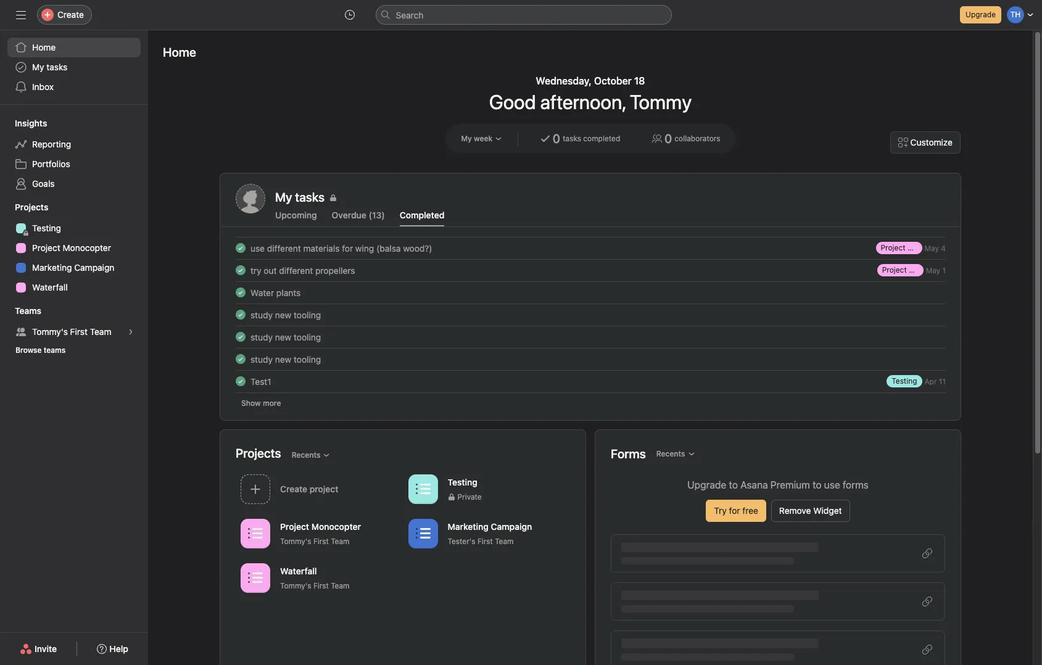 Task type: locate. For each thing, give the bounding box(es) containing it.
recents button up create project
[[286, 447, 336, 464]]

tommy's down "project monocopter tommy's first team"
[[280, 581, 311, 590]]

projects down goals
[[15, 202, 48, 212]]

waterfall inside waterfall link
[[32, 282, 68, 293]]

1 vertical spatial tasks
[[563, 134, 582, 143]]

0 vertical spatial testing link
[[7, 219, 141, 238]]

project monocopter up marketing campaign
[[32, 243, 111, 253]]

team down "project monocopter tommy's first team"
[[331, 581, 350, 590]]

more
[[263, 399, 281, 408]]

new for completed icon for second completed option from the bottom
[[275, 332, 292, 342]]

2 completed image from the top
[[233, 263, 248, 278]]

2 completed image from the top
[[233, 307, 248, 322]]

marketing up waterfall link
[[32, 262, 72, 273]]

my left week
[[461, 134, 472, 143]]

0 horizontal spatial recents button
[[286, 447, 336, 464]]

0 horizontal spatial use
[[251, 243, 265, 253]]

3 study new tooling from the top
[[251, 354, 321, 365]]

project monocopter link for try out different propellers
[[878, 264, 952, 277]]

project monocopter for try out different propellers
[[883, 265, 952, 275]]

insights element
[[0, 112, 148, 196]]

tasks left completed
[[563, 134, 582, 143]]

tommy's up "waterfall tommy's first team"
[[280, 537, 311, 546]]

2 vertical spatial testing
[[448, 477, 478, 487]]

project monocopter link inside projects "element"
[[7, 238, 141, 258]]

project monocopter
[[32, 243, 111, 253], [881, 243, 950, 252], [883, 265, 952, 275]]

project monocopter up may 1 button
[[881, 243, 950, 252]]

may
[[925, 244, 940, 253], [926, 266, 941, 275]]

0 vertical spatial study
[[251, 310, 273, 320]]

Completed checkbox
[[233, 241, 248, 256], [233, 263, 248, 278], [233, 307, 248, 322], [233, 330, 248, 344], [233, 352, 248, 367]]

completed image left the try in the left top of the page
[[233, 263, 248, 278]]

2 vertical spatial tommy's
[[280, 581, 311, 590]]

waterfall down "project monocopter tommy's first team"
[[280, 566, 317, 576]]

completed image
[[233, 285, 248, 300], [233, 307, 248, 322], [233, 330, 248, 344]]

create button
[[37, 5, 92, 25]]

0 horizontal spatial tasks
[[46, 62, 68, 72]]

1 vertical spatial list image
[[248, 571, 263, 586]]

list image left private
[[416, 482, 431, 497]]

1 horizontal spatial to
[[813, 480, 822, 491]]

0 horizontal spatial testing link
[[7, 219, 141, 238]]

waterfall inside "waterfall tommy's first team"
[[280, 566, 317, 576]]

testing link left "apr"
[[887, 375, 923, 388]]

3 completed image from the top
[[233, 330, 248, 344]]

my
[[32, 62, 44, 72], [461, 134, 472, 143]]

tester's
[[448, 537, 476, 546]]

completed image up show
[[233, 352, 248, 367]]

wednesday, october 18 good afternoon, tommy
[[489, 75, 692, 114]]

forms
[[843, 480, 869, 491]]

tasks
[[46, 62, 68, 72], [563, 134, 582, 143]]

4 completed image from the top
[[233, 374, 248, 389]]

my inside global element
[[32, 62, 44, 72]]

1 vertical spatial campaign
[[491, 521, 532, 532]]

campaign for marketing campaign
[[74, 262, 114, 273]]

0 vertical spatial my
[[32, 62, 44, 72]]

monocopter inside "project monocopter tommy's first team"
[[312, 521, 361, 532]]

team up "waterfall tommy's first team"
[[331, 537, 350, 546]]

0 vertical spatial completed checkbox
[[233, 285, 248, 300]]

1 completed image from the top
[[233, 241, 248, 256]]

(balsa
[[377, 243, 401, 253]]

show more button
[[236, 395, 287, 412]]

1 vertical spatial list image
[[416, 526, 431, 541]]

my inside dropdown button
[[461, 134, 472, 143]]

1 new from the top
[[275, 310, 292, 320]]

marketing campaign tester's first team
[[448, 521, 532, 546]]

october
[[594, 75, 632, 86]]

waterfall down marketing campaign
[[32, 282, 68, 293]]

testing
[[32, 223, 61, 233], [892, 377, 918, 386], [448, 477, 478, 487]]

4
[[942, 244, 946, 253]]

completed
[[400, 210, 445, 220]]

0 left 'collaborators'
[[665, 131, 672, 146]]

0 vertical spatial marketing
[[32, 262, 72, 273]]

to left asana
[[729, 480, 738, 491]]

2 horizontal spatial testing
[[892, 377, 918, 386]]

1 completed checkbox from the top
[[233, 285, 248, 300]]

2 vertical spatial study new tooling
[[251, 354, 321, 365]]

0 horizontal spatial my
[[32, 62, 44, 72]]

different up plants at top
[[279, 265, 313, 276]]

may for try out different propellers
[[926, 266, 941, 275]]

0 vertical spatial new
[[275, 310, 292, 320]]

project inside "project monocopter tommy's first team"
[[280, 521, 309, 532]]

1 horizontal spatial marketing
[[448, 521, 489, 532]]

0 left the tasks completed on the right top of the page
[[553, 131, 561, 146]]

project monocopter link for use different materials for wing (balsa wood?)
[[876, 242, 950, 254]]

0 horizontal spatial marketing
[[32, 262, 72, 273]]

completed image for second completed option from the bottom
[[233, 330, 248, 344]]

recents button right forms at the bottom right of page
[[651, 446, 701, 463]]

week
[[474, 134, 493, 143]]

recents up create project
[[292, 450, 321, 460]]

tommy's up teams
[[32, 327, 68, 337]]

project monocopter tommy's first team
[[280, 521, 361, 546]]

1 vertical spatial new
[[275, 332, 292, 342]]

2 vertical spatial new
[[275, 354, 292, 365]]

0 vertical spatial completed image
[[233, 285, 248, 300]]

2 0 from the left
[[665, 131, 672, 146]]

1 horizontal spatial projects
[[236, 446, 281, 460]]

1 horizontal spatial recents button
[[651, 446, 701, 463]]

goals
[[32, 178, 55, 189]]

0 vertical spatial tasks
[[46, 62, 68, 72]]

campaign for marketing campaign tester's first team
[[491, 521, 532, 532]]

may left the 1
[[926, 266, 941, 275]]

1 horizontal spatial upgrade
[[966, 10, 996, 19]]

my for my week
[[461, 134, 472, 143]]

tommy
[[630, 90, 692, 114]]

completed checkbox left the water
[[233, 285, 248, 300]]

show
[[241, 399, 261, 408]]

0
[[553, 131, 561, 146], [665, 131, 672, 146]]

to up remove widget
[[813, 480, 822, 491]]

project up marketing campaign
[[32, 243, 60, 253]]

1 vertical spatial waterfall
[[280, 566, 317, 576]]

create project link
[[236, 470, 403, 510]]

completed checkbox left the test1
[[233, 374, 248, 389]]

tooling
[[294, 310, 321, 320], [294, 332, 321, 342], [294, 354, 321, 365]]

completed image down add profile photo
[[233, 241, 248, 256]]

0 vertical spatial projects
[[15, 202, 48, 212]]

marketing up tester's at the bottom left of page
[[448, 521, 489, 532]]

0 horizontal spatial 0
[[553, 131, 561, 146]]

recents for projects
[[292, 450, 321, 460]]

1 vertical spatial my
[[461, 134, 472, 143]]

completed image left the test1
[[233, 374, 248, 389]]

see details, tommy's first team image
[[127, 328, 135, 336]]

list image
[[416, 482, 431, 497], [416, 526, 431, 541]]

marketing for marketing campaign
[[32, 262, 72, 273]]

projects inside dropdown button
[[15, 202, 48, 212]]

first
[[70, 327, 88, 337], [314, 537, 329, 546], [478, 537, 493, 546], [314, 581, 329, 590]]

0 vertical spatial waterfall
[[32, 282, 68, 293]]

1 horizontal spatial waterfall
[[280, 566, 317, 576]]

upgrade
[[966, 10, 996, 19], [688, 480, 727, 491]]

list image
[[248, 526, 263, 541], [248, 571, 263, 586]]

project monocopter link up marketing campaign
[[7, 238, 141, 258]]

2 vertical spatial completed image
[[233, 330, 248, 344]]

Completed checkbox
[[233, 285, 248, 300], [233, 374, 248, 389]]

testing left "apr"
[[892, 377, 918, 386]]

apr 11 button
[[925, 377, 946, 386]]

testing down projects dropdown button
[[32, 223, 61, 233]]

recents button
[[651, 446, 701, 463], [286, 447, 336, 464]]

list image for testing
[[416, 482, 431, 497]]

recents
[[657, 449, 686, 459], [292, 450, 321, 460]]

monocopter up marketing campaign link
[[63, 243, 111, 253]]

1 horizontal spatial campaign
[[491, 521, 532, 532]]

project monocopter for use different materials for wing (balsa wood?)
[[881, 243, 950, 252]]

to
[[729, 480, 738, 491], [813, 480, 822, 491]]

0 horizontal spatial home
[[32, 42, 56, 52]]

my up the inbox
[[32, 62, 44, 72]]

2 vertical spatial study
[[251, 354, 273, 365]]

1 horizontal spatial 0
[[665, 131, 672, 146]]

1 study from the top
[[251, 310, 273, 320]]

history image
[[345, 10, 355, 20]]

1 vertical spatial testing link
[[887, 375, 923, 388]]

1 vertical spatial study new tooling
[[251, 332, 321, 342]]

0 horizontal spatial waterfall
[[32, 282, 68, 293]]

tommy's inside "project monocopter tommy's first team"
[[280, 537, 311, 546]]

0 horizontal spatial campaign
[[74, 262, 114, 273]]

0 vertical spatial study new tooling
[[251, 310, 321, 320]]

0 horizontal spatial to
[[729, 480, 738, 491]]

0 horizontal spatial upgrade
[[688, 480, 727, 491]]

0 horizontal spatial projects
[[15, 202, 48, 212]]

use up the try in the left top of the page
[[251, 243, 265, 253]]

1 vertical spatial completed checkbox
[[233, 374, 248, 389]]

project monocopter inside projects "element"
[[32, 243, 111, 253]]

campaign inside projects "element"
[[74, 262, 114, 273]]

study
[[251, 310, 273, 320], [251, 332, 273, 342], [251, 354, 273, 365]]

2 to from the left
[[813, 480, 822, 491]]

list image for waterfall
[[248, 571, 263, 586]]

1 to from the left
[[729, 480, 738, 491]]

0 for collaborators
[[665, 131, 672, 146]]

upcoming button
[[275, 210, 317, 227]]

0 vertical spatial list image
[[416, 482, 431, 497]]

list image left tester's at the bottom left of page
[[416, 526, 431, 541]]

upgrade for upgrade
[[966, 10, 996, 19]]

for left wing
[[342, 243, 353, 253]]

4 completed checkbox from the top
[[233, 330, 248, 344]]

waterfall tommy's first team
[[280, 566, 350, 590]]

2 vertical spatial tooling
[[294, 354, 321, 365]]

upgrade inside upgrade button
[[966, 10, 996, 19]]

tasks up the inbox
[[46, 62, 68, 72]]

1 0 from the left
[[553, 131, 561, 146]]

1 horizontal spatial recents
[[657, 449, 686, 459]]

may left 4
[[925, 244, 940, 253]]

recents right forms at the bottom right of page
[[657, 449, 686, 459]]

1 vertical spatial marketing
[[448, 521, 489, 532]]

different
[[267, 243, 301, 253], [279, 265, 313, 276]]

2 study from the top
[[251, 332, 273, 342]]

campaign inside marketing campaign tester's first team
[[491, 521, 532, 532]]

1 vertical spatial study
[[251, 332, 273, 342]]

1 completed image from the top
[[233, 285, 248, 300]]

1 list image from the top
[[248, 526, 263, 541]]

project monocopter link down may 4 button
[[878, 264, 952, 277]]

hide sidebar image
[[16, 10, 26, 20]]

1 vertical spatial tommy's
[[280, 537, 311, 546]]

1 vertical spatial projects
[[236, 446, 281, 460]]

marketing
[[32, 262, 72, 273], [448, 521, 489, 532]]

new
[[275, 310, 292, 320], [275, 332, 292, 342], [275, 354, 292, 365]]

18
[[635, 75, 645, 86]]

1 horizontal spatial for
[[729, 506, 741, 516]]

use
[[251, 243, 265, 253], [825, 480, 841, 491]]

3 tooling from the top
[[294, 354, 321, 365]]

marketing inside marketing campaign tester's first team
[[448, 521, 489, 532]]

marketing inside projects "element"
[[32, 262, 72, 273]]

1 vertical spatial for
[[729, 506, 741, 516]]

monocopter
[[63, 243, 111, 253], [908, 243, 950, 252], [909, 265, 952, 275], [312, 521, 361, 532]]

0 vertical spatial upgrade
[[966, 10, 996, 19]]

project monocopter down may 4 button
[[883, 265, 952, 275]]

projects down show more button on the left bottom of the page
[[236, 446, 281, 460]]

2 completed checkbox from the top
[[233, 374, 248, 389]]

3 completed image from the top
[[233, 352, 248, 367]]

2 new from the top
[[275, 332, 292, 342]]

completed image for 3rd completed option from the bottom
[[233, 307, 248, 322]]

portfolios link
[[7, 154, 141, 174]]

0 vertical spatial testing
[[32, 223, 61, 233]]

new for completed icon related to 3rd completed option from the bottom
[[275, 310, 292, 320]]

0 horizontal spatial testing
[[32, 223, 61, 233]]

0 vertical spatial for
[[342, 243, 353, 253]]

1 vertical spatial tooling
[[294, 332, 321, 342]]

completed checkbox for water plants
[[233, 285, 248, 300]]

2 list image from the top
[[416, 526, 431, 541]]

testing up private
[[448, 477, 478, 487]]

team inside "project monocopter tommy's first team"
[[331, 537, 350, 546]]

projects button
[[0, 201, 48, 214]]

different up out
[[267, 243, 301, 253]]

my tasks link
[[275, 189, 946, 206]]

remove
[[780, 506, 811, 516]]

1 horizontal spatial use
[[825, 480, 841, 491]]

0 vertical spatial may
[[925, 244, 940, 253]]

campaign
[[74, 262, 114, 273], [491, 521, 532, 532]]

2 list image from the top
[[248, 571, 263, 586]]

waterfall link
[[7, 278, 141, 298]]

1 study new tooling from the top
[[251, 310, 321, 320]]

1 tooling from the top
[[294, 310, 321, 320]]

asana
[[741, 480, 768, 491]]

0 vertical spatial tooling
[[294, 310, 321, 320]]

upgrade for upgrade to asana premium to use forms
[[688, 480, 727, 491]]

completed image
[[233, 241, 248, 256], [233, 263, 248, 278], [233, 352, 248, 367], [233, 374, 248, 389]]

0 horizontal spatial for
[[342, 243, 353, 253]]

project inside "element"
[[32, 243, 60, 253]]

1 vertical spatial completed image
[[233, 307, 248, 322]]

for right try
[[729, 506, 741, 516]]

0 vertical spatial tommy's
[[32, 327, 68, 337]]

project
[[32, 243, 60, 253], [881, 243, 906, 252], [883, 265, 907, 275], [280, 521, 309, 532]]

1 horizontal spatial my
[[461, 134, 472, 143]]

projects element
[[0, 196, 148, 300]]

may for use different materials for wing (balsa wood?)
[[925, 244, 940, 253]]

2 tooling from the top
[[294, 332, 321, 342]]

project left may 1 button
[[883, 265, 907, 275]]

1
[[943, 266, 946, 275]]

1 vertical spatial may
[[926, 266, 941, 275]]

global element
[[0, 30, 148, 104]]

tooling for second completed option from the bottom
[[294, 332, 321, 342]]

1 list image from the top
[[416, 482, 431, 497]]

testing link up marketing campaign
[[7, 219, 141, 238]]

project monocopter link up may 1 button
[[876, 242, 950, 254]]

invite
[[35, 644, 57, 654]]

0 vertical spatial campaign
[[74, 262, 114, 273]]

project down create project
[[280, 521, 309, 532]]

overdue
[[332, 210, 367, 220]]

waterfall for waterfall tommy's first team
[[280, 566, 317, 576]]

3 study from the top
[[251, 354, 273, 365]]

monocopter down the create project link at the bottom of the page
[[312, 521, 361, 532]]

0 horizontal spatial recents
[[292, 450, 321, 460]]

study for 5th completed option from the top of the page
[[251, 354, 273, 365]]

use left forms
[[825, 480, 841, 491]]

1 vertical spatial upgrade
[[688, 480, 727, 491]]

tommy's first team
[[32, 327, 111, 337]]

for inside button
[[729, 506, 741, 516]]

0 vertical spatial list image
[[248, 526, 263, 541]]

team right tester's at the bottom left of page
[[495, 537, 514, 546]]

project monocopter link
[[7, 238, 141, 258], [876, 242, 950, 254], [878, 264, 952, 277]]



Task type: describe. For each thing, give the bounding box(es) containing it.
completed checkbox for test1
[[233, 374, 248, 389]]

plants
[[277, 287, 301, 298]]

customize button
[[891, 131, 961, 154]]

1 horizontal spatial testing link
[[887, 375, 923, 388]]

reporting
[[32, 139, 71, 149]]

try for free
[[715, 506, 759, 516]]

2 study new tooling from the top
[[251, 332, 321, 342]]

create project
[[280, 484, 339, 494]]

teams
[[44, 346, 66, 355]]

forms
[[611, 447, 646, 461]]

premium
[[771, 480, 810, 491]]

1 completed checkbox from the top
[[233, 241, 248, 256]]

private
[[458, 492, 482, 502]]

home inside home link
[[32, 42, 56, 52]]

insights button
[[0, 117, 47, 130]]

my for my tasks
[[32, 62, 44, 72]]

1 horizontal spatial testing
[[448, 477, 478, 487]]

11
[[939, 377, 946, 386]]

upcoming
[[275, 210, 317, 220]]

wing
[[356, 243, 374, 253]]

my week button
[[456, 130, 508, 148]]

1 horizontal spatial home
[[163, 45, 196, 59]]

try for free button
[[706, 500, 767, 522]]

3 completed checkbox from the top
[[233, 307, 248, 322]]

overdue (13)
[[332, 210, 385, 220]]

tommy's inside "waterfall tommy's first team"
[[280, 581, 311, 590]]

browse
[[15, 346, 42, 355]]

study for second completed option from the bottom
[[251, 332, 273, 342]]

try
[[715, 506, 727, 516]]

may 1
[[926, 266, 946, 275]]

teams button
[[0, 305, 41, 317]]

tommy's inside the teams element
[[32, 327, 68, 337]]

waterfall for waterfall
[[32, 282, 68, 293]]

water
[[251, 287, 274, 298]]

0 for tasks completed
[[553, 131, 561, 146]]

tasks inside global element
[[46, 62, 68, 72]]

invite button
[[12, 638, 65, 661]]

customize
[[911, 137, 953, 148]]

reporting link
[[7, 135, 141, 154]]

tasks completed
[[563, 134, 621, 143]]

completed image for study
[[233, 352, 248, 367]]

first inside the tommy's first team link
[[70, 327, 88, 337]]

1 horizontal spatial tasks
[[563, 134, 582, 143]]

portfolios
[[32, 159, 70, 169]]

good
[[489, 90, 536, 114]]

may 1 button
[[926, 266, 946, 275]]

may 4
[[925, 244, 946, 253]]

monocopter down may 4 button
[[909, 265, 952, 275]]

1 vertical spatial different
[[279, 265, 313, 276]]

collaborators
[[675, 134, 721, 143]]

try
[[251, 265, 262, 276]]

marketing campaign link
[[7, 258, 141, 278]]

testing inside projects "element"
[[32, 223, 61, 233]]

recents for forms
[[657, 449, 686, 459]]

remove widget button
[[772, 500, 850, 522]]

use different materials for wing (balsa wood?)
[[251, 243, 433, 253]]

team inside "waterfall tommy's first team"
[[331, 581, 350, 590]]

apr 11
[[925, 377, 946, 386]]

team inside marketing campaign tester's first team
[[495, 537, 514, 546]]

inbox link
[[7, 77, 141, 97]]

widget
[[814, 506, 842, 516]]

my tasks link
[[7, 57, 141, 77]]

wood?)
[[403, 243, 433, 253]]

free
[[743, 506, 759, 516]]

add profile photo image
[[236, 184, 265, 214]]

Search tasks, projects, and more text field
[[376, 5, 672, 25]]

first inside "project monocopter tommy's first team"
[[314, 537, 329, 546]]

5 completed checkbox from the top
[[233, 352, 248, 367]]

materials
[[303, 243, 340, 253]]

overdue (13) button
[[332, 210, 385, 227]]

remove widget
[[780, 506, 842, 516]]

completed image for try
[[233, 263, 248, 278]]

tommy's first team link
[[7, 322, 141, 342]]

upgrade to asana premium to use forms
[[688, 480, 869, 491]]

1 vertical spatial use
[[825, 480, 841, 491]]

water plants
[[251, 287, 301, 298]]

teams
[[15, 306, 41, 316]]

show more
[[241, 399, 281, 408]]

marketing for marketing campaign tester's first team
[[448, 521, 489, 532]]

goals link
[[7, 174, 141, 194]]

1 vertical spatial testing
[[892, 377, 918, 386]]

monocopter inside projects "element"
[[63, 243, 111, 253]]

2 completed checkbox from the top
[[233, 263, 248, 278]]

team left see details, tommy's first team icon
[[90, 327, 111, 337]]

list image for project
[[248, 526, 263, 541]]

home link
[[7, 38, 141, 57]]

completed button
[[400, 210, 445, 227]]

recents button for projects
[[286, 447, 336, 464]]

insights
[[15, 118, 47, 128]]

apr
[[925, 377, 937, 386]]

afternoon,
[[541, 90, 626, 114]]

my tasks
[[275, 190, 325, 204]]

tooling for 5th completed option from the top of the page
[[294, 354, 321, 365]]

list image for marketing campaign
[[416, 526, 431, 541]]

completed
[[584, 134, 621, 143]]

browse teams
[[15, 346, 66, 355]]

first inside marketing campaign tester's first team
[[478, 537, 493, 546]]

create
[[57, 9, 84, 20]]

inbox
[[32, 81, 54, 92]]

help
[[109, 644, 128, 654]]

(13)
[[369, 210, 385, 220]]

study for 3rd completed option from the bottom
[[251, 310, 273, 320]]

3 new from the top
[[275, 354, 292, 365]]

marketing campaign
[[32, 262, 114, 273]]

try out different propellers
[[251, 265, 355, 276]]

propellers
[[315, 265, 355, 276]]

wednesday,
[[536, 75, 592, 86]]

my tasks
[[32, 62, 68, 72]]

completed image for use
[[233, 241, 248, 256]]

monocopter up may 1 button
[[908, 243, 950, 252]]

0 vertical spatial use
[[251, 243, 265, 253]]

0 vertical spatial different
[[267, 243, 301, 253]]

upgrade button
[[961, 6, 1002, 23]]

test1
[[251, 376, 271, 387]]

tooling for 3rd completed option from the bottom
[[294, 310, 321, 320]]

out
[[264, 265, 277, 276]]

first inside "waterfall tommy's first team"
[[314, 581, 329, 590]]

recents button for forms
[[651, 446, 701, 463]]

project left may 4 button
[[881, 243, 906, 252]]

browse teams button
[[10, 342, 71, 359]]

teams element
[[0, 300, 148, 362]]



Task type: vqa. For each thing, say whether or not it's contained in the screenshot.
topmost Ja
no



